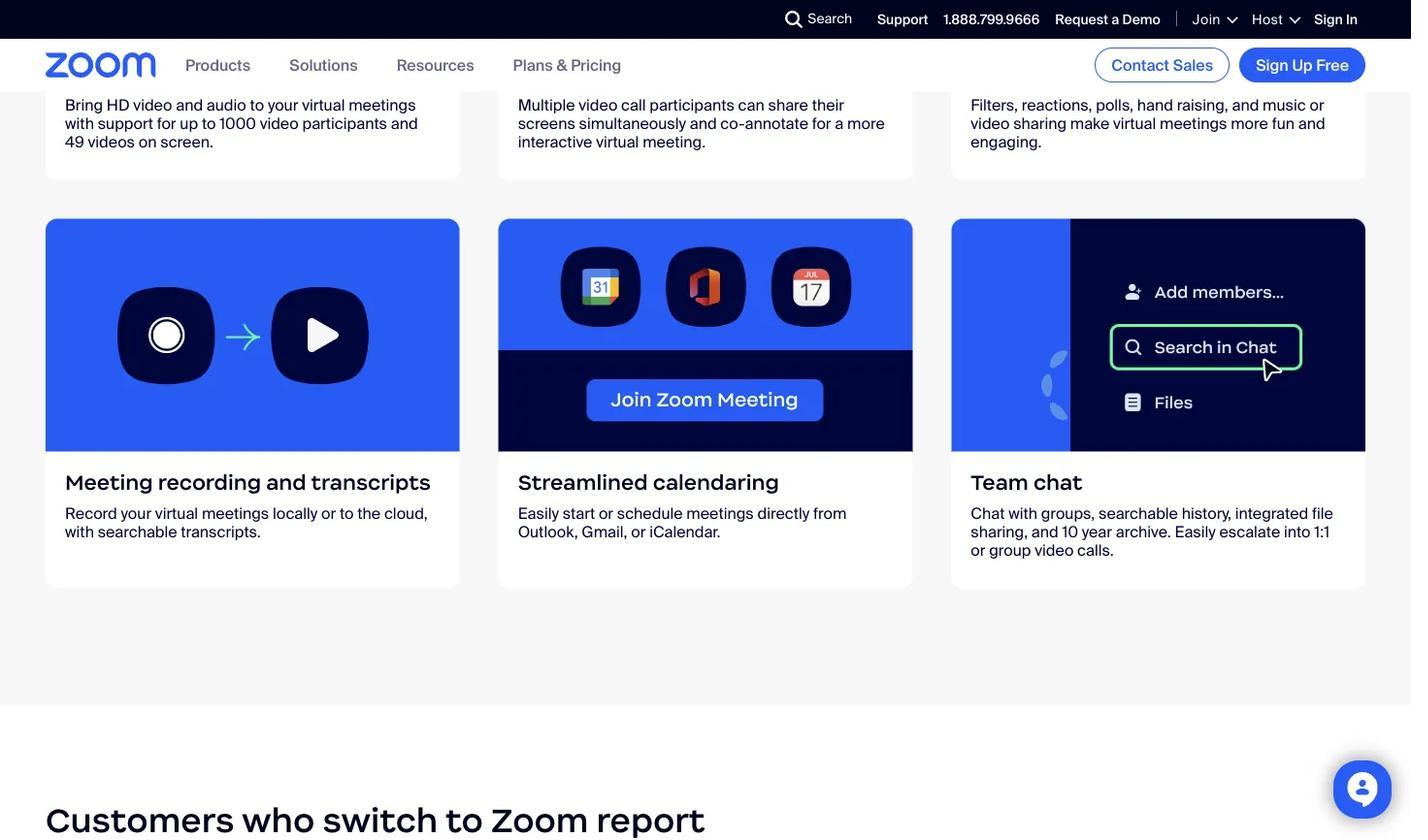 Task type: describe. For each thing, give the bounding box(es) containing it.
calendaring
[[653, 470, 779, 496]]

archive.
[[1116, 522, 1171, 543]]

1:1
[[1314, 522, 1330, 543]]

host button
[[1252, 11, 1299, 29]]

annotate
[[745, 114, 808, 134]]

fun
[[1272, 114, 1295, 134]]

transcripts.
[[181, 522, 261, 543]]

videos
[[88, 132, 135, 152]]

participants inside "built-in collaboration tools multiple video call participants can share their screens simultaneously and co-annotate for a more interactive virtual meeting."
[[650, 95, 734, 116]]

virtual inside 'hd audio and video meetings bring hd video and audio to your virtual meetings with support for up to 1000 video participants and 49 videos on screen.'
[[302, 95, 345, 116]]

searchable inside "team chat chat with groups, searchable history, integrated file sharing, and 10 year archive. easily escalate into 1:1 or group video calls."
[[1099, 504, 1178, 524]]

on
[[139, 132, 157, 152]]

raising,
[[1177, 95, 1228, 116]]

screen.
[[160, 132, 214, 152]]

and inside "team chat chat with groups, searchable history, integrated file sharing, and 10 year archive. easily escalate into 1:1 or group video calls."
[[1031, 522, 1059, 543]]

built-
[[518, 62, 579, 88]]

escalate
[[1219, 522, 1280, 543]]

or inside "team chat chat with groups, searchable history, integrated file sharing, and 10 year archive. easily escalate into 1:1 or group video calls."
[[971, 541, 985, 561]]

or right 'gmail,'
[[631, 522, 646, 543]]

outlook,
[[518, 522, 578, 543]]

meetings inside "meeting recording and transcripts record your virtual meetings locally or to the cloud, with searchable transcripts."
[[202, 504, 269, 524]]

recording
[[158, 470, 261, 496]]

up
[[180, 114, 198, 134]]

searchable inside "meeting recording and transcripts record your virtual meetings locally or to the cloud, with searchable transcripts."
[[98, 522, 177, 543]]

and up screen.
[[176, 95, 203, 116]]

easily inside streamlined calendaring easily start or schedule meetings directly from outlook, gmail, or icalendar.
[[518, 504, 559, 524]]

video up on
[[133, 95, 172, 116]]

in
[[579, 62, 598, 88]]

to for video
[[250, 95, 264, 116]]

interactive
[[518, 132, 592, 152]]

more inside made for connecting filters, reactions, polls, hand raising, and music or video sharing make virtual meetings more fun and engaging.
[[1231, 114, 1268, 134]]

integrated
[[1235, 504, 1308, 524]]

your inside 'hd audio and video meetings bring hd video and audio to your virtual meetings with support for up to 1000 video participants and 49 videos on screen.'
[[268, 95, 298, 116]]

products
[[185, 55, 251, 75]]

your inside "meeting recording and transcripts record your virtual meetings locally or to the cloud, with searchable transcripts."
[[121, 504, 151, 524]]

icalendar.
[[649, 522, 720, 543]]

engaging.
[[971, 132, 1042, 152]]

screens
[[518, 114, 575, 134]]

virtual inside "built-in collaboration tools multiple video call participants can share their screens simultaneously and co-annotate for a more interactive virtual meeting."
[[596, 132, 639, 152]]

sales
[[1173, 55, 1213, 75]]

made for connecting filters, reactions, polls, hand raising, and music or video sharing make virtual meetings more fun and engaging.
[[971, 62, 1325, 152]]

calls.
[[1077, 541, 1114, 561]]

team
[[971, 470, 1028, 496]]

49
[[65, 132, 84, 152]]

and left music
[[1232, 95, 1259, 116]]

meeting.
[[643, 132, 706, 152]]

meetings down resources popup button
[[349, 95, 416, 116]]

can
[[738, 95, 764, 116]]

plans
[[513, 55, 553, 75]]

group
[[989, 541, 1031, 561]]

or inside "meeting recording and transcripts record your virtual meetings locally or to the cloud, with searchable transcripts."
[[321, 504, 336, 524]]

0 horizontal spatial to
[[202, 114, 216, 134]]

the
[[357, 504, 381, 524]]

and inside "meeting recording and transcripts record your virtual meetings locally or to the cloud, with searchable transcripts."
[[266, 470, 306, 496]]

hand
[[1137, 95, 1173, 116]]

request
[[1055, 11, 1108, 29]]

1 horizontal spatial hd
[[107, 95, 130, 116]]

collaboration tools image
[[498, 0, 913, 44]]

connecting
[[1070, 62, 1194, 88]]

multiple
[[518, 95, 575, 116]]

tools
[[749, 62, 804, 88]]

support link
[[877, 11, 928, 29]]

contact sales
[[1111, 55, 1213, 75]]

sign up free link
[[1239, 48, 1365, 82]]

year
[[1082, 522, 1112, 543]]

sign for sign up free
[[1256, 55, 1289, 75]]

demo
[[1122, 11, 1161, 29]]

share
[[768, 95, 808, 116]]

0 vertical spatial hd
[[65, 62, 97, 88]]

contact sales link
[[1095, 48, 1230, 82]]

0 horizontal spatial audio
[[102, 62, 161, 88]]

schedule
[[617, 504, 683, 524]]

streamlined
[[518, 470, 648, 496]]

and right fun
[[1298, 114, 1325, 134]]

meetings inside streamlined calendaring easily start or schedule meetings directly from outlook, gmail, or icalendar.
[[686, 504, 754, 524]]

virtual inside "meeting recording and transcripts record your virtual meetings locally or to the cloud, with searchable transcripts."
[[155, 504, 198, 524]]

sign in
[[1314, 11, 1358, 29]]

chat
[[1033, 470, 1082, 496]]

calendar image
[[498, 219, 913, 452]]

up
[[1292, 55, 1313, 75]]

file
[[1312, 504, 1333, 524]]

locally
[[273, 504, 318, 524]]

transcripts
[[311, 470, 431, 496]]

meetings inside made for connecting filters, reactions, polls, hand raising, and music or video sharing make virtual meetings more fun and engaging.
[[1160, 114, 1227, 134]]



Task type: locate. For each thing, give the bounding box(es) containing it.
meeting recording and transcripts image
[[46, 219, 460, 452]]

and up "up"
[[166, 62, 206, 88]]

or right music
[[1310, 95, 1324, 116]]

a
[[1111, 11, 1119, 29], [835, 114, 844, 134]]

1 vertical spatial hd
[[107, 95, 130, 116]]

2 more from the left
[[1231, 114, 1268, 134]]

sign left in
[[1314, 11, 1343, 29]]

for for meetings
[[157, 114, 176, 134]]

a right share
[[835, 114, 844, 134]]

or left group
[[971, 541, 985, 561]]

virtual down solutions dropdown button
[[302, 95, 345, 116]]

1.888.799.9666 link
[[944, 11, 1040, 29]]

made
[[971, 62, 1029, 88]]

meetings down calendaring
[[686, 504, 754, 524]]

1 horizontal spatial searchable
[[1099, 504, 1178, 524]]

video inside "built-in collaboration tools multiple video call participants can share their screens simultaneously and co-annotate for a more interactive virtual meeting."
[[579, 95, 618, 116]]

hd audio and video meetings bring hd video and audio to your virtual meetings with support for up to 1000 video participants and 49 videos on screen.
[[65, 62, 418, 152]]

0 horizontal spatial for
[[157, 114, 176, 134]]

hd
[[65, 62, 97, 88], [107, 95, 130, 116]]

video down 'in'
[[579, 95, 618, 116]]

1 horizontal spatial for
[[812, 114, 831, 134]]

and up locally
[[266, 470, 306, 496]]

participants down solutions dropdown button
[[302, 114, 387, 134]]

0 horizontal spatial participants
[[302, 114, 387, 134]]

0 vertical spatial audio
[[102, 62, 161, 88]]

meeting
[[65, 470, 153, 496]]

search
[[808, 10, 852, 28]]

groups,
[[1041, 504, 1095, 524]]

hd up bring
[[65, 62, 97, 88]]

0 horizontal spatial hd
[[65, 62, 97, 88]]

co-
[[720, 114, 745, 134]]

for inside "built-in collaboration tools multiple video call participants can share their screens simultaneously and co-annotate for a more interactive virtual meeting."
[[812, 114, 831, 134]]

searchable up calls. at the right of the page
[[1099, 504, 1178, 524]]

record
[[65, 504, 117, 524]]

more left fun
[[1231, 114, 1268, 134]]

cloud,
[[384, 504, 428, 524]]

virtual
[[302, 95, 345, 116], [1113, 114, 1156, 134], [596, 132, 639, 152], [155, 504, 198, 524]]

with down meeting
[[65, 522, 94, 543]]

sign inside sign up free link
[[1256, 55, 1289, 75]]

for left "up"
[[157, 114, 176, 134]]

reactions,
[[1022, 95, 1092, 116]]

with inside "team chat chat with groups, searchable history, integrated file sharing, and 10 year archive. easily escalate into 1:1 or group video calls."
[[1008, 504, 1037, 524]]

searchable down meeting
[[98, 522, 177, 543]]

solutions
[[289, 55, 358, 75]]

chat
[[971, 504, 1005, 524]]

history,
[[1182, 504, 1231, 524]]

audio
[[102, 62, 161, 88], [207, 95, 246, 116]]

1 horizontal spatial participants
[[650, 95, 734, 116]]

support
[[98, 114, 153, 134]]

plans & pricing
[[513, 55, 621, 75]]

1000
[[220, 114, 256, 134]]

participants inside 'hd audio and video meetings bring hd video and audio to your virtual meetings with support for up to 1000 video participants and 49 videos on screen.'
[[302, 114, 387, 134]]

search image
[[785, 11, 803, 28], [785, 11, 803, 28]]

make
[[1070, 114, 1109, 134]]

for for multiple
[[812, 114, 831, 134]]

10
[[1062, 522, 1078, 543]]

video inside "team chat chat with groups, searchable history, integrated file sharing, and 10 year archive. easily escalate into 1:1 or group video calls."
[[1035, 541, 1074, 561]]

video right 1000
[[260, 114, 299, 134]]

chat image
[[951, 219, 1365, 452]]

1 horizontal spatial more
[[1231, 114, 1268, 134]]

with inside "meeting recording and transcripts record your virtual meetings locally or to the cloud, with searchable transcripts."
[[65, 522, 94, 543]]

virtual down call
[[596, 132, 639, 152]]

participants down the collaboration
[[650, 95, 734, 116]]

more right their
[[847, 114, 885, 134]]

simultaneously
[[579, 114, 686, 134]]

sharing,
[[971, 522, 1028, 543]]

audio up support
[[102, 62, 161, 88]]

a inside "built-in collaboration tools multiple video call participants can share their screens simultaneously and co-annotate for a more interactive virtual meeting."
[[835, 114, 844, 134]]

1 horizontal spatial a
[[1111, 11, 1119, 29]]

for
[[1034, 62, 1065, 88], [157, 114, 176, 134], [812, 114, 831, 134]]

1 horizontal spatial audio
[[207, 95, 246, 116]]

1 vertical spatial a
[[835, 114, 844, 134]]

for inside made for connecting filters, reactions, polls, hand raising, and music or video sharing make virtual meetings more fun and engaging.
[[1034, 62, 1065, 88]]

0 vertical spatial sign
[[1314, 11, 1343, 29]]

meeting recording and transcripts record your virtual meetings locally or to the cloud, with searchable transcripts.
[[65, 470, 431, 543]]

0 horizontal spatial sign
[[1256, 55, 1289, 75]]

for inside 'hd audio and video meetings bring hd video and audio to your virtual meetings with support for up to 1000 video participants and 49 videos on screen.'
[[157, 114, 176, 134]]

built-in collaboration tools multiple video call participants can share their screens simultaneously and co-annotate for a more interactive virtual meeting.
[[518, 62, 885, 152]]

virtual down recording
[[155, 504, 198, 524]]

and
[[166, 62, 206, 88], [176, 95, 203, 116], [1232, 95, 1259, 116], [391, 114, 418, 134], [690, 114, 717, 134], [1298, 114, 1325, 134], [266, 470, 306, 496], [1031, 522, 1059, 543]]

video left sharing
[[971, 114, 1010, 134]]

video down groups,
[[1035, 541, 1074, 561]]

video inside made for connecting filters, reactions, polls, hand raising, and music or video sharing make virtual meetings more fun and engaging.
[[971, 114, 1010, 134]]

easily inside "team chat chat with groups, searchable history, integrated file sharing, and 10 year archive. easily escalate into 1:1 or group video calls."
[[1175, 522, 1216, 543]]

more inside "built-in collaboration tools multiple video call participants can share their screens simultaneously and co-annotate for a more interactive virtual meeting."
[[847, 114, 885, 134]]

or inside made for connecting filters, reactions, polls, hand raising, and music or video sharing make virtual meetings more fun and engaging.
[[1310, 95, 1324, 116]]

filters,
[[971, 95, 1018, 116]]

into
[[1284, 522, 1311, 543]]

with inside 'hd audio and video meetings bring hd video and audio to your virtual meetings with support for up to 1000 video participants and 49 videos on screen.'
[[65, 114, 94, 134]]

virtual inside made for connecting filters, reactions, polls, hand raising, and music or video sharing make virtual meetings more fun and engaging.
[[1113, 114, 1156, 134]]

with right the chat
[[1008, 504, 1037, 524]]

None search field
[[714, 4, 790, 35]]

for right share
[[812, 114, 831, 134]]

to for transcripts
[[340, 504, 354, 524]]

sign
[[1314, 11, 1343, 29], [1256, 55, 1289, 75]]

1 vertical spatial your
[[121, 504, 151, 524]]

video
[[211, 62, 269, 88], [133, 95, 172, 116], [579, 95, 618, 116], [260, 114, 299, 134], [971, 114, 1010, 134], [1035, 541, 1074, 561]]

join button
[[1193, 11, 1236, 29]]

request a demo link
[[1055, 11, 1161, 29]]

sign left up in the top of the page
[[1256, 55, 1289, 75]]

audio down products
[[207, 95, 246, 116]]

and left co-
[[690, 114, 717, 134]]

directly
[[757, 504, 810, 524]]

solutions button
[[289, 55, 358, 75]]

0 horizontal spatial easily
[[518, 504, 559, 524]]

to right "up"
[[202, 114, 216, 134]]

your down meeting
[[121, 504, 151, 524]]

participants
[[650, 95, 734, 116], [302, 114, 387, 134]]

2 horizontal spatial for
[[1034, 62, 1065, 88]]

easily right archive.
[[1175, 522, 1216, 543]]

your right 1000
[[268, 95, 298, 116]]

0 vertical spatial your
[[268, 95, 298, 116]]

easily
[[518, 504, 559, 524], [1175, 522, 1216, 543]]

sign in link
[[1314, 11, 1358, 29]]

hd right bring
[[107, 95, 130, 116]]

more
[[847, 114, 885, 134], [1231, 114, 1268, 134]]

meetings down zoom meetings image
[[274, 62, 375, 88]]

a left demo
[[1111, 11, 1119, 29]]

and inside "built-in collaboration tools multiple video call participants can share their screens simultaneously and co-annotate for a more interactive virtual meeting."
[[690, 114, 717, 134]]

easily left start
[[518, 504, 559, 524]]

their
[[812, 95, 844, 116]]

create poll image
[[951, 0, 1365, 44]]

zoom meetings image
[[46, 0, 460, 44]]

start
[[563, 504, 595, 524]]

1 horizontal spatial to
[[250, 95, 264, 116]]

free
[[1316, 55, 1349, 75]]

1 horizontal spatial sign
[[1314, 11, 1343, 29]]

sign for sign in
[[1314, 11, 1343, 29]]

bring
[[65, 95, 103, 116]]

with left support
[[65, 114, 94, 134]]

to inside "meeting recording and transcripts record your virtual meetings locally or to the cloud, with searchable transcripts."
[[340, 504, 354, 524]]

in
[[1346, 11, 1358, 29]]

0 horizontal spatial a
[[835, 114, 844, 134]]

1 vertical spatial audio
[[207, 95, 246, 116]]

join
[[1193, 11, 1221, 29]]

contact
[[1111, 55, 1169, 75]]

sign up free
[[1256, 55, 1349, 75]]

your
[[268, 95, 298, 116], [121, 504, 151, 524]]

&
[[556, 55, 567, 75]]

zoom logo image
[[46, 53, 156, 77]]

0 horizontal spatial your
[[121, 504, 151, 524]]

meetings down sales
[[1160, 114, 1227, 134]]

to down products dropdown button
[[250, 95, 264, 116]]

sharing
[[1013, 114, 1067, 134]]

gmail,
[[582, 522, 627, 543]]

for up the reactions,
[[1034, 62, 1065, 88]]

1 more from the left
[[847, 114, 885, 134]]

or right locally
[[321, 504, 336, 524]]

polls,
[[1096, 95, 1134, 116]]

support
[[877, 11, 928, 29]]

meetings down recording
[[202, 504, 269, 524]]

call
[[621, 95, 646, 116]]

0 horizontal spatial searchable
[[98, 522, 177, 543]]

plans & pricing link
[[513, 55, 621, 75]]

request a demo
[[1055, 11, 1161, 29]]

video up 1000
[[211, 62, 269, 88]]

resources
[[397, 55, 474, 75]]

virtual right make
[[1113, 114, 1156, 134]]

1 horizontal spatial easily
[[1175, 522, 1216, 543]]

1.888.799.9666
[[944, 11, 1040, 29]]

0 horizontal spatial more
[[847, 114, 885, 134]]

or right start
[[599, 504, 613, 524]]

0 vertical spatial a
[[1111, 11, 1119, 29]]

resources button
[[397, 55, 474, 75]]

and left 10
[[1031, 522, 1059, 543]]

collaboration
[[603, 62, 745, 88]]

2 horizontal spatial to
[[340, 504, 354, 524]]

and down resources popup button
[[391, 114, 418, 134]]

1 vertical spatial sign
[[1256, 55, 1289, 75]]

music
[[1263, 95, 1306, 116]]

pricing
[[571, 55, 621, 75]]

1 horizontal spatial your
[[268, 95, 298, 116]]

team chat chat with groups, searchable history, integrated file sharing, and 10 year archive. easily escalate into 1:1 or group video calls.
[[971, 470, 1333, 561]]

or
[[1310, 95, 1324, 116], [321, 504, 336, 524], [599, 504, 613, 524], [631, 522, 646, 543], [971, 541, 985, 561]]

to left the
[[340, 504, 354, 524]]



Task type: vqa. For each thing, say whether or not it's contained in the screenshot.
Supports for Free
no



